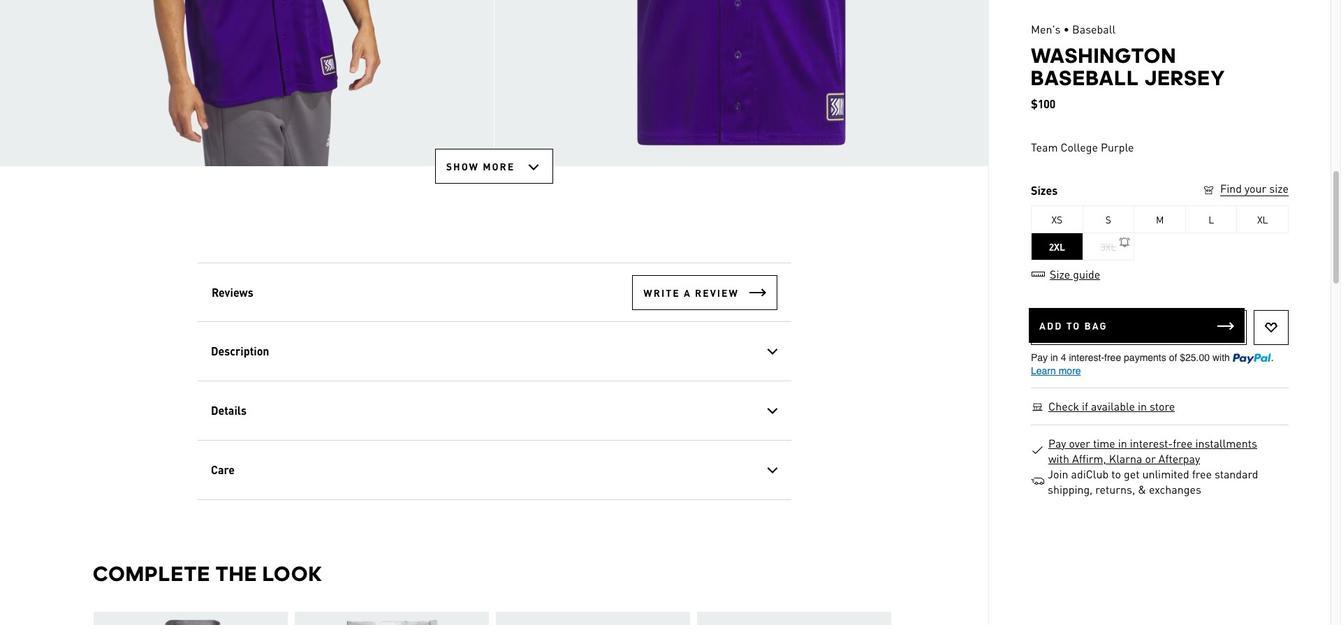 Task type: vqa. For each thing, say whether or not it's contained in the screenshot.
Shoes within the ku ultraboost 1.0 shoes sportswear 14 colors · code: adiclub
no



Task type: locate. For each thing, give the bounding box(es) containing it.
store
[[1150, 399, 1175, 414]]

available
[[1091, 399, 1135, 414]]

to
[[1112, 467, 1121, 481]]

•
[[1064, 22, 1070, 36]]

3xl
[[1101, 240, 1117, 253]]

free down afterpay
[[1192, 467, 1212, 481]]

size guide link
[[1031, 267, 1101, 282]]

1 vertical spatial in
[[1118, 436, 1127, 451]]

free inside join adiclub to get unlimited free standard shipping, returns, & exchanges
[[1192, 467, 1212, 481]]

pay over time in interest-free installments with affirm, klarna or afterpay link
[[1048, 436, 1280, 467]]

1 vertical spatial free
[[1192, 467, 1212, 481]]

if
[[1082, 399, 1089, 414]]

care
[[211, 463, 234, 477]]

size
[[1270, 181, 1289, 196]]

free for unlimited
[[1192, 467, 1212, 481]]

in inside button
[[1138, 399, 1147, 414]]

complete the look
[[93, 562, 322, 586]]

size
[[1050, 267, 1071, 282]]

returns,
[[1096, 482, 1135, 497]]

s button
[[1083, 205, 1135, 233]]

exchanges
[[1149, 482, 1202, 497]]

xl
[[1258, 213, 1268, 226]]

in left store
[[1138, 399, 1147, 414]]

show more button
[[435, 149, 553, 184]]

find your size image
[[1202, 184, 1216, 197]]

baseball up $100
[[1031, 66, 1140, 90]]

or
[[1145, 451, 1156, 466]]

1 purple washington baseball jersey image from the left
[[0, 0, 494, 166]]

0 vertical spatial in
[[1138, 399, 1147, 414]]

in up klarna
[[1118, 436, 1127, 451]]

size guide
[[1050, 267, 1101, 282]]

complete
[[93, 562, 210, 586]]

0 horizontal spatial purple washington baseball jersey image
[[0, 0, 494, 166]]

free up afterpay
[[1173, 436, 1193, 451]]

2xl button
[[1032, 233, 1083, 261]]

your
[[1245, 181, 1267, 196]]

details
[[211, 403, 246, 418]]

team college purple
[[1031, 140, 1134, 154]]

3xl button
[[1083, 233, 1135, 261]]

interest-
[[1130, 436, 1173, 451]]

xs button
[[1032, 205, 1083, 233]]

look
[[262, 562, 322, 586]]

a
[[684, 286, 691, 299]]

add to bag
[[1040, 319, 1108, 332]]

add
[[1040, 319, 1063, 332]]

0 vertical spatial baseball
[[1072, 22, 1116, 36]]

get
[[1124, 467, 1140, 481]]

more
[[483, 160, 515, 173]]

washington
[[1031, 43, 1177, 68]]

purple
[[1101, 140, 1134, 154]]

free
[[1173, 436, 1193, 451], [1192, 467, 1212, 481]]

to
[[1067, 319, 1081, 332]]

join
[[1048, 467, 1069, 481]]

list
[[93, 611, 896, 625]]

purple washington baseball jersey image
[[0, 0, 494, 166], [495, 0, 989, 166]]

adizero afterburner 9 cleats image
[[496, 612, 690, 625]]

find
[[1221, 181, 1242, 196]]

in
[[1138, 399, 1147, 414], [1118, 436, 1127, 451]]

0 horizontal spatial in
[[1118, 436, 1127, 451]]

1 horizontal spatial in
[[1138, 399, 1147, 414]]

klarna
[[1109, 451, 1143, 466]]

baseball right • at the right of the page
[[1072, 22, 1116, 36]]

care button
[[197, 441, 791, 500]]

&
[[1138, 482, 1147, 497]]

the
[[215, 562, 257, 586]]

guide
[[1073, 267, 1101, 282]]

jersey
[[1145, 66, 1226, 90]]

check if available in store button
[[1048, 399, 1176, 414]]

0 vertical spatial free
[[1173, 436, 1193, 451]]

affirm,
[[1072, 451, 1107, 466]]

free inside pay over time in interest-free installments with affirm, klarna or afterpay
[[1173, 436, 1193, 451]]

1 horizontal spatial purple washington baseball jersey image
[[495, 0, 989, 166]]

in inside pay over time in interest-free installments with affirm, klarna or afterpay
[[1118, 436, 1127, 451]]

check
[[1049, 399, 1079, 414]]

over
[[1069, 436, 1091, 451]]

baseball
[[1072, 22, 1116, 36], [1031, 66, 1140, 90]]

free for interest-
[[1173, 436, 1193, 451]]

pay over time in interest-free installments with affirm, klarna or afterpay
[[1049, 436, 1258, 466]]

sizes
[[1031, 183, 1058, 198]]



Task type: describe. For each thing, give the bounding box(es) containing it.
$100
[[1031, 96, 1056, 111]]

show
[[446, 160, 479, 173]]

installments
[[1196, 436, 1258, 451]]

bag
[[1085, 319, 1108, 332]]

write a review
[[643, 286, 739, 299]]

find your size button
[[1202, 181, 1289, 198]]

m
[[1156, 213, 1164, 226]]

in for store
[[1138, 399, 1147, 414]]

shipping,
[[1048, 482, 1093, 497]]

in for interest-
[[1118, 436, 1127, 451]]

pay
[[1049, 436, 1066, 451]]

2xl
[[1049, 240, 1065, 253]]

description
[[211, 344, 269, 358]]

write a review button
[[632, 275, 777, 310]]

team
[[1031, 140, 1058, 154]]

men's
[[1031, 22, 1061, 36]]

join adiclub to get unlimited free standard shipping, returns, & exchanges
[[1048, 467, 1259, 497]]

m button
[[1135, 205, 1186, 233]]

unlimited
[[1143, 467, 1190, 481]]

l
[[1209, 213, 1214, 226]]

details button
[[197, 381, 791, 440]]

men's • baseball washington baseball jersey $100
[[1031, 22, 1226, 111]]

2 purple washington baseball jersey image from the left
[[495, 0, 989, 166]]

washington baseball short sleeve hoodie image
[[93, 612, 287, 625]]

reviews
[[211, 285, 253, 299]]

college
[[1061, 140, 1098, 154]]

with
[[1049, 451, 1070, 466]]

l button
[[1186, 205, 1238, 233]]

adiclub
[[1071, 467, 1109, 481]]

s
[[1106, 213, 1111, 226]]

afterpay
[[1159, 451, 1200, 466]]

review
[[695, 286, 739, 299]]

xl button
[[1238, 205, 1289, 233]]

write
[[643, 286, 680, 299]]

1 vertical spatial baseball
[[1031, 66, 1140, 90]]

4cmte backpack image
[[697, 612, 891, 625]]

description button
[[197, 322, 791, 381]]

add to bag button
[[1029, 308, 1245, 343]]

check if available in store
[[1049, 399, 1175, 414]]

find your size
[[1221, 181, 1289, 196]]

time
[[1093, 436, 1116, 451]]

xs
[[1052, 213, 1063, 226]]

show more
[[446, 160, 515, 173]]

m whs kl pant image
[[294, 612, 489, 625]]

standard
[[1215, 467, 1259, 481]]



